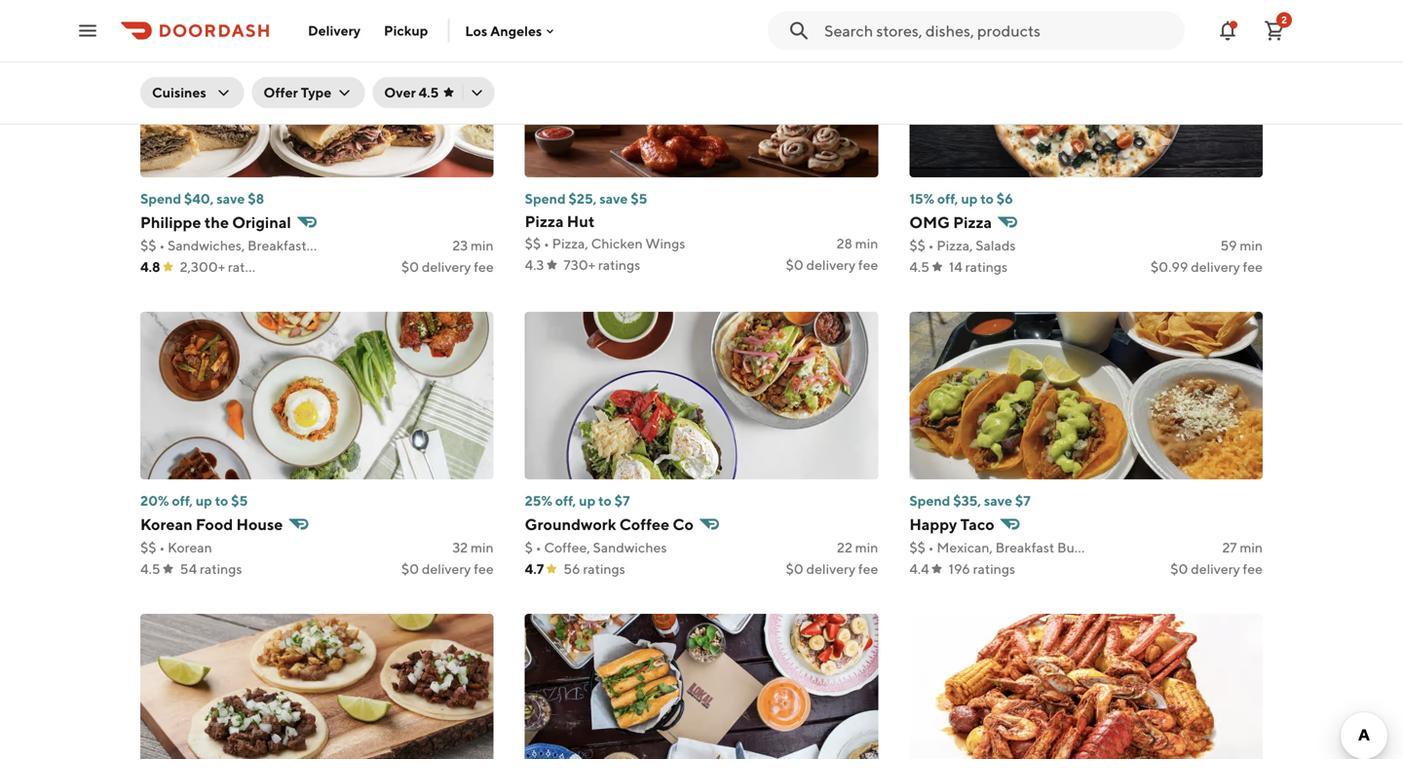 Task type: locate. For each thing, give the bounding box(es) containing it.
delivery for omg pizza
[[1192, 259, 1241, 275]]

0 horizontal spatial pizza
[[525, 212, 564, 231]]

0 horizontal spatial $5
[[231, 493, 248, 509]]

delivery down 32
[[422, 561, 471, 577]]

save
[[217, 191, 245, 207], [600, 191, 628, 207], [985, 493, 1013, 509]]

delivery
[[308, 22, 361, 39]]

ratings down $$ • mexican, breakfast burrito
[[974, 561, 1016, 577]]

min right 23
[[471, 237, 494, 253]]

off, for groundwork
[[555, 493, 576, 509]]

fee for omg pizza
[[1244, 259, 1264, 275]]

save right $25,
[[600, 191, 628, 207]]

spend up the happy
[[910, 493, 951, 509]]

delivery for happy taco
[[1192, 561, 1241, 577]]

spend $35, save $7
[[910, 493, 1031, 509]]

the
[[205, 213, 229, 232]]

$$ • korean
[[140, 540, 212, 556]]

$0.99
[[1151, 259, 1189, 275]]

fee down the 22 min
[[859, 561, 879, 577]]

off,
[[938, 191, 959, 207], [172, 493, 193, 509], [555, 493, 576, 509]]

delivery for korean food house
[[422, 561, 471, 577]]

0 horizontal spatial pizza,
[[552, 235, 589, 252]]

20% off, up to $5
[[140, 493, 248, 509]]

$0 for philippe the original
[[402, 259, 419, 275]]

min right 59
[[1240, 237, 1264, 253]]

4.7
[[525, 561, 544, 577]]

1 horizontal spatial to
[[599, 493, 612, 509]]

breakfast
[[248, 237, 307, 253], [996, 540, 1055, 556]]

$7 up $$ • mexican, breakfast burrito
[[1016, 493, 1031, 509]]

• for groundwork coffee co
[[536, 540, 542, 556]]

fee down 28 min
[[859, 257, 879, 273]]

ratings for groundwork coffee co
[[583, 561, 626, 577]]

•
[[544, 235, 550, 252], [159, 237, 165, 253], [929, 237, 935, 253], [159, 540, 165, 556], [536, 540, 542, 556], [929, 540, 935, 556]]

1 vertical spatial $5
[[231, 493, 248, 509]]

2 horizontal spatial off,
[[938, 191, 959, 207]]

1 horizontal spatial 4.5
[[419, 84, 439, 100]]

pizza left the hut
[[525, 212, 564, 231]]

4.5 for omg pizza
[[910, 259, 930, 275]]

up up omg pizza
[[962, 191, 978, 207]]

up
[[962, 191, 978, 207], [196, 493, 212, 509], [579, 493, 596, 509]]

$0 delivery fee down 28
[[786, 257, 879, 273]]

off, up omg pizza
[[938, 191, 959, 207]]

pizza up the $$ • pizza, salads
[[954, 213, 993, 232]]

los
[[465, 23, 488, 39]]

54
[[180, 561, 197, 577]]

breakfast down original
[[248, 237, 307, 253]]

54 ratings
[[180, 561, 242, 577]]

15% off, up to $6
[[910, 191, 1014, 207]]

korean up $$ • korean
[[140, 515, 193, 534]]

• up 4.8
[[159, 237, 165, 253]]

56
[[564, 561, 581, 577]]

1 horizontal spatial pizza,
[[937, 237, 973, 253]]

spend
[[140, 191, 181, 207], [525, 191, 566, 207], [910, 493, 951, 509]]

off, right 20%
[[172, 493, 193, 509]]

to up food
[[215, 493, 228, 509]]

breakfast up 196 ratings
[[996, 540, 1055, 556]]

0 horizontal spatial spend
[[140, 191, 181, 207]]

original
[[232, 213, 291, 232]]

4.5 for korean food house
[[140, 561, 160, 577]]

spend for philippe the original
[[140, 191, 181, 207]]

1 vertical spatial breakfast
[[996, 540, 1055, 556]]

0 horizontal spatial up
[[196, 493, 212, 509]]

up up groundwork
[[579, 493, 596, 509]]

$5
[[631, 191, 648, 207], [231, 493, 248, 509]]

1 horizontal spatial $7
[[1016, 493, 1031, 509]]

$25,
[[569, 191, 597, 207]]

offer
[[264, 84, 298, 100]]

korean food house
[[140, 515, 283, 534]]

$0 delivery fee down the 27
[[1171, 561, 1264, 577]]

taco
[[961, 515, 995, 534]]

pizza, for 730+ ratings
[[552, 235, 589, 252]]

delivery button
[[296, 15, 372, 46]]

ratings right 54
[[200, 561, 242, 577]]

730+ ratings
[[564, 257, 641, 273]]

delivery
[[807, 257, 856, 273], [422, 259, 471, 275], [1192, 259, 1241, 275], [422, 561, 471, 577], [807, 561, 856, 577], [1192, 561, 1241, 577]]

2 horizontal spatial to
[[981, 191, 994, 207]]

to up groundwork coffee co
[[599, 493, 612, 509]]

spend left $25,
[[525, 191, 566, 207]]

1 horizontal spatial spend
[[525, 191, 566, 207]]

1 horizontal spatial save
[[600, 191, 628, 207]]

pizza
[[525, 212, 564, 231], [954, 213, 993, 232]]

korean up 54
[[168, 540, 212, 556]]

$$ up 4.8
[[140, 237, 157, 253]]

$5 up house
[[231, 493, 248, 509]]

23
[[453, 237, 468, 253]]

ratings down $ • coffee, sandwiches
[[583, 561, 626, 577]]

1 horizontal spatial off,
[[555, 493, 576, 509]]

save right $35,
[[985, 493, 1013, 509]]

• down 20%
[[159, 540, 165, 556]]

min for happy taco
[[1240, 540, 1264, 556]]

to for coffee
[[599, 493, 612, 509]]

4.5
[[419, 84, 439, 100], [910, 259, 930, 275], [140, 561, 160, 577]]

0 vertical spatial $5
[[631, 191, 648, 207]]

ratings down "salads"
[[966, 259, 1008, 275]]

25%
[[525, 493, 553, 509]]

min
[[856, 235, 879, 252], [471, 237, 494, 253], [1240, 237, 1264, 253], [471, 540, 494, 556], [856, 540, 879, 556], [1240, 540, 1264, 556]]

omg pizza
[[910, 213, 993, 232]]

up for omg
[[962, 191, 978, 207]]

$$ up 4.4
[[910, 540, 926, 556]]

15%
[[910, 191, 935, 207]]

2 horizontal spatial up
[[962, 191, 978, 207]]

$5 up chicken
[[631, 191, 648, 207]]

$0 delivery fee down 23
[[402, 259, 494, 275]]

delivery down 59
[[1192, 259, 1241, 275]]

up up korean food house
[[196, 493, 212, 509]]

1 horizontal spatial pizza
[[954, 213, 993, 232]]

brunch
[[321, 237, 366, 253]]

cuisines button
[[140, 77, 244, 108]]

to left $6
[[981, 191, 994, 207]]

breakfast for philippe the original
[[248, 237, 307, 253]]

fee down 27 min
[[1244, 561, 1264, 577]]

27 min
[[1223, 540, 1264, 556]]

• right $
[[536, 540, 542, 556]]

korean
[[140, 515, 193, 534], [168, 540, 212, 556]]

delivery down 23
[[422, 259, 471, 275]]

min right the 27
[[1240, 540, 1264, 556]]

salads
[[976, 237, 1016, 253]]

$7 up groundwork coffee co
[[615, 493, 630, 509]]

14 ratings
[[950, 259, 1008, 275]]

1 horizontal spatial breakfast
[[996, 540, 1055, 556]]

pizza, up 14
[[937, 237, 973, 253]]

spend $25, save $5 pizza hut
[[525, 191, 648, 231]]

0 horizontal spatial to
[[215, 493, 228, 509]]

pizza, up 730+
[[552, 235, 589, 252]]

$0 delivery fee
[[786, 257, 879, 273], [402, 259, 494, 275], [402, 561, 494, 577], [786, 561, 879, 577], [1171, 561, 1264, 577]]

ratings
[[598, 257, 641, 273], [228, 259, 270, 275], [966, 259, 1008, 275], [200, 561, 242, 577], [583, 561, 626, 577], [974, 561, 1016, 577]]

$0 delivery fee down 32
[[402, 561, 494, 577]]

• for korean food house
[[159, 540, 165, 556]]

happy
[[910, 515, 958, 534]]

ratings for omg pizza
[[966, 259, 1008, 275]]

1 vertical spatial 4.5
[[910, 259, 930, 275]]

spend up philippe
[[140, 191, 181, 207]]

$0
[[786, 257, 804, 273], [402, 259, 419, 275], [402, 561, 419, 577], [786, 561, 804, 577], [1171, 561, 1189, 577]]

house
[[236, 515, 283, 534]]

pizza inside spend $25, save $5 pizza hut
[[525, 212, 564, 231]]

4.5 right the over
[[419, 84, 439, 100]]

4.5 down $$ • korean
[[140, 561, 160, 577]]

sandwiches,
[[168, 237, 245, 253]]

4.4
[[910, 561, 930, 577]]

$$ down 20%
[[140, 540, 157, 556]]

0 horizontal spatial $7
[[615, 493, 630, 509]]

min right 22
[[856, 540, 879, 556]]

2 horizontal spatial save
[[985, 493, 1013, 509]]

fee down "32 min"
[[474, 561, 494, 577]]

2 horizontal spatial spend
[[910, 493, 951, 509]]

pizza,
[[552, 235, 589, 252], [937, 237, 973, 253]]

0 horizontal spatial breakfast
[[248, 237, 307, 253]]

22
[[838, 540, 853, 556]]

$$ down omg
[[910, 237, 926, 253]]

fee
[[859, 257, 879, 273], [474, 259, 494, 275], [1244, 259, 1264, 275], [474, 561, 494, 577], [859, 561, 879, 577], [1244, 561, 1264, 577]]

cuisines
[[152, 84, 206, 100]]

$$
[[525, 235, 541, 252], [140, 237, 157, 253], [910, 237, 926, 253], [140, 540, 157, 556], [910, 540, 926, 556]]

&
[[309, 237, 318, 253]]

$$ for happy taco
[[910, 540, 926, 556]]

pickup button
[[372, 15, 440, 46]]

$0 delivery fee down 22
[[786, 561, 879, 577]]

fee down 23 min
[[474, 259, 494, 275]]

14
[[950, 259, 963, 275]]

4.5 inside 'over 4.5' 'button'
[[419, 84, 439, 100]]

0 vertical spatial korean
[[140, 515, 193, 534]]

to for pizza
[[981, 191, 994, 207]]

fee down 59 min
[[1244, 259, 1264, 275]]

pizza, for 14 ratings
[[937, 237, 973, 253]]

los angeles
[[465, 23, 542, 39]]

20%
[[140, 493, 169, 509]]

2 horizontal spatial 4.5
[[910, 259, 930, 275]]

min right 32
[[471, 540, 494, 556]]

fee for korean food house
[[474, 561, 494, 577]]

0 vertical spatial 4.5
[[419, 84, 439, 100]]

delivery down 22
[[807, 561, 856, 577]]

0 horizontal spatial 4.5
[[140, 561, 160, 577]]

$0.99 delivery fee
[[1151, 259, 1264, 275]]

1 horizontal spatial up
[[579, 493, 596, 509]]

2 vertical spatial 4.5
[[140, 561, 160, 577]]

0 horizontal spatial save
[[217, 191, 245, 207]]

2,300+
[[180, 259, 225, 275]]

4.8
[[140, 259, 160, 275]]

1 horizontal spatial $5
[[631, 191, 648, 207]]

ratings for korean food house
[[200, 561, 242, 577]]

1 $7 from the left
[[615, 493, 630, 509]]

28
[[837, 235, 853, 252]]

• down omg
[[929, 237, 935, 253]]

fee for groundwork coffee co
[[859, 561, 879, 577]]

philippe
[[140, 213, 201, 232]]

delivery down the 27
[[1192, 561, 1241, 577]]

0 horizontal spatial off,
[[172, 493, 193, 509]]

4.5 left 14
[[910, 259, 930, 275]]

0 vertical spatial breakfast
[[248, 237, 307, 253]]

• down the happy
[[929, 540, 935, 556]]

ratings down $$ • sandwiches, breakfast & brunch
[[228, 259, 270, 275]]

$ • coffee, sandwiches
[[525, 540, 667, 556]]

2 button
[[1256, 11, 1295, 50]]

save left $8
[[217, 191, 245, 207]]

chicken
[[591, 235, 643, 252]]

off, up groundwork
[[555, 493, 576, 509]]



Task type: vqa. For each thing, say whether or not it's contained in the screenshot.


Task type: describe. For each thing, give the bounding box(es) containing it.
$$ up 4.3
[[525, 235, 541, 252]]

• for omg pizza
[[929, 237, 935, 253]]

delivery down 28
[[807, 257, 856, 273]]

32
[[453, 540, 468, 556]]

196
[[949, 561, 971, 577]]

$$ • mexican, breakfast burrito
[[910, 540, 1101, 556]]

56 ratings
[[564, 561, 626, 577]]

1 vertical spatial korean
[[168, 540, 212, 556]]

groundwork
[[525, 515, 617, 534]]

$0 delivery fee for philippe the original
[[402, 259, 494, 275]]

sandwiches
[[593, 540, 667, 556]]

1 items, open order cart image
[[1264, 19, 1287, 42]]

$0 for korean food house
[[402, 561, 419, 577]]

burrito
[[1058, 540, 1101, 556]]

delivery for groundwork coffee co
[[807, 561, 856, 577]]

$$ for omg pizza
[[910, 237, 926, 253]]

27
[[1223, 540, 1238, 556]]

spend $40, save $8
[[140, 191, 264, 207]]

$$ for philippe the original
[[140, 237, 157, 253]]

ratings down chicken
[[598, 257, 641, 273]]

up for korean
[[196, 493, 212, 509]]

groundwork coffee co
[[525, 515, 694, 534]]

up for groundwork
[[579, 493, 596, 509]]

to for food
[[215, 493, 228, 509]]

$8
[[248, 191, 264, 207]]

$0 for groundwork coffee co
[[786, 561, 804, 577]]

$6
[[997, 191, 1014, 207]]

open menu image
[[76, 19, 99, 42]]

min for groundwork coffee co
[[856, 540, 879, 556]]

59 min
[[1221, 237, 1264, 253]]

$$ • sandwiches, breakfast & brunch
[[140, 237, 366, 253]]

$0 delivery fee for groundwork coffee co
[[786, 561, 879, 577]]

off, for korean
[[172, 493, 193, 509]]

notification bell image
[[1217, 19, 1240, 42]]

Store search: begin typing to search for stores available on DoorDash text field
[[825, 20, 1174, 41]]

$35,
[[954, 493, 982, 509]]

fee for happy taco
[[1244, 561, 1264, 577]]

happy taco
[[910, 515, 995, 534]]

pickup
[[384, 22, 428, 39]]

2,300+ ratings
[[180, 259, 270, 275]]

$$ • pizza, salads
[[910, 237, 1016, 253]]

$0 delivery fee for happy taco
[[1171, 561, 1264, 577]]

offer type button
[[252, 77, 365, 108]]

$5 inside spend $25, save $5 pizza hut
[[631, 191, 648, 207]]

32 min
[[453, 540, 494, 556]]

2 $7 from the left
[[1016, 493, 1031, 509]]

• for philippe the original
[[159, 237, 165, 253]]

min right 28
[[856, 235, 879, 252]]

spend inside spend $25, save $5 pizza hut
[[525, 191, 566, 207]]

type
[[301, 84, 332, 100]]

$$ for korean food house
[[140, 540, 157, 556]]

angeles
[[491, 23, 542, 39]]

• up 4.3
[[544, 235, 550, 252]]

save for philippe
[[217, 191, 245, 207]]

23 min
[[453, 237, 494, 253]]

59
[[1221, 237, 1238, 253]]

los angeles button
[[465, 23, 558, 39]]

mexican,
[[937, 540, 993, 556]]

co
[[673, 515, 694, 534]]

$0 for happy taco
[[1171, 561, 1189, 577]]

min for korean food house
[[471, 540, 494, 556]]

coffee,
[[544, 540, 591, 556]]

wings
[[646, 235, 686, 252]]

coffee
[[620, 515, 670, 534]]

philippe the original
[[140, 213, 291, 232]]

spend for happy taco
[[910, 493, 951, 509]]

delivery for philippe the original
[[422, 259, 471, 275]]

off, for omg
[[938, 191, 959, 207]]

25% off, up to $7
[[525, 493, 630, 509]]

28 min
[[837, 235, 879, 252]]

$40,
[[184, 191, 214, 207]]

$$ • pizza, chicken wings
[[525, 235, 686, 252]]

hut
[[567, 212, 595, 231]]

fee for philippe the original
[[474, 259, 494, 275]]

196 ratings
[[949, 561, 1016, 577]]

$
[[525, 540, 533, 556]]

min for philippe the original
[[471, 237, 494, 253]]

food
[[196, 515, 233, 534]]

breakfast for happy taco
[[996, 540, 1055, 556]]

4.3
[[525, 257, 544, 273]]

omg
[[910, 213, 951, 232]]

2
[[1282, 14, 1288, 25]]

ratings for philippe the original
[[228, 259, 270, 275]]

ratings for happy taco
[[974, 561, 1016, 577]]

$0 delivery fee for korean food house
[[402, 561, 494, 577]]

offer type
[[264, 84, 332, 100]]

save for happy
[[985, 493, 1013, 509]]

over
[[384, 84, 416, 100]]

over 4.5 button
[[373, 77, 495, 108]]

730+
[[564, 257, 596, 273]]

• for happy taco
[[929, 540, 935, 556]]

min for omg pizza
[[1240, 237, 1264, 253]]

22 min
[[838, 540, 879, 556]]

save inside spend $25, save $5 pizza hut
[[600, 191, 628, 207]]

over 4.5
[[384, 84, 439, 100]]



